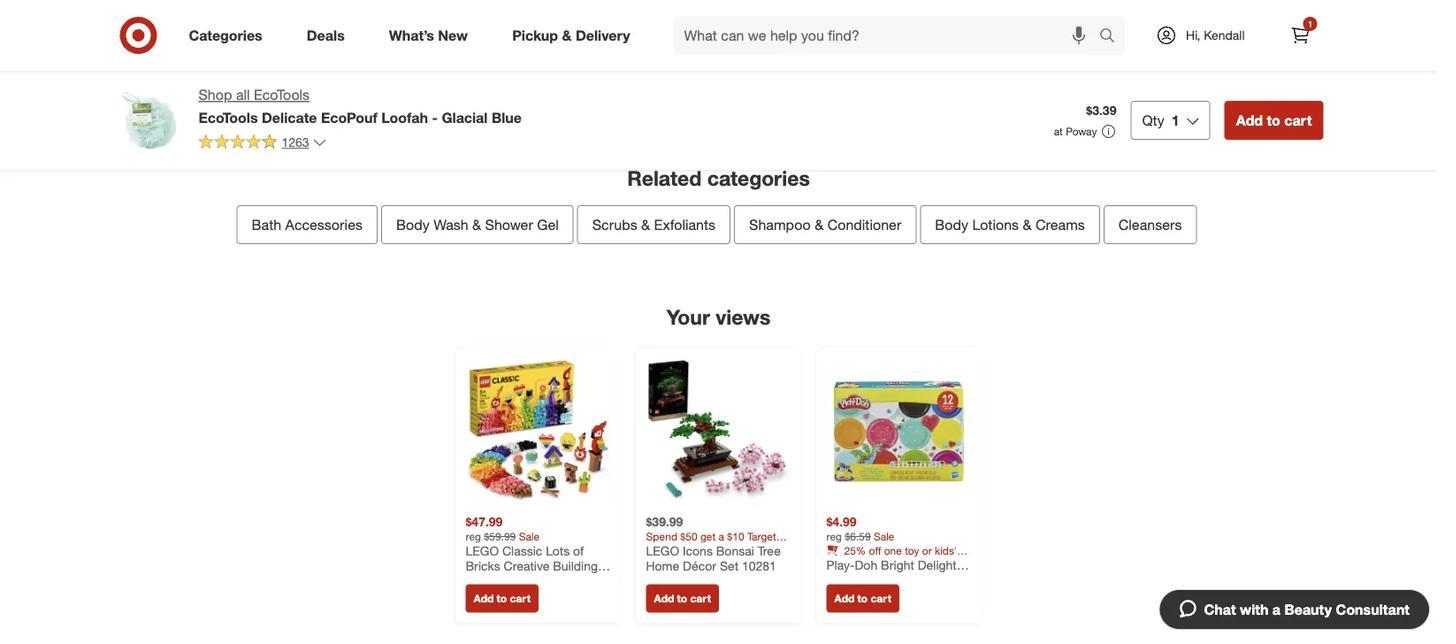 Task type: vqa. For each thing, say whether or not it's contained in the screenshot.
first A- from left
no



Task type: locate. For each thing, give the bounding box(es) containing it.
set right toys
[[494, 574, 513, 589]]

set inside lego icons bonsai tree home décor set 10281
[[720, 558, 739, 574]]

lotions
[[973, 216, 1019, 233]]

& inside shampoo & conditioner link
[[815, 216, 824, 233]]

building
[[553, 558, 598, 574]]

1 horizontal spatial set
[[720, 558, 739, 574]]

$39.99
[[646, 514, 683, 529]]

0 horizontal spatial lego
[[466, 543, 499, 558]]

2 reg from the left
[[827, 529, 842, 543]]

0 horizontal spatial body
[[396, 216, 430, 233]]

shampoo
[[749, 216, 811, 233]]

chat with a beauty consultant
[[1205, 601, 1410, 618]]

reg
[[466, 529, 481, 543], [827, 529, 842, 543]]

gel
[[537, 216, 559, 233]]

1 reg from the left
[[466, 529, 481, 543]]

add
[[132, 21, 152, 34], [313, 21, 333, 34], [493, 21, 513, 34], [674, 21, 694, 34], [854, 21, 874, 34], [1035, 21, 1055, 34], [1215, 21, 1235, 34], [1237, 111, 1263, 129], [474, 592, 494, 605], [654, 592, 674, 605], [835, 592, 855, 605]]

reg inside $47.99 reg $59.99 sale lego classic lots of bricks creative building toys set 11030
[[466, 529, 481, 543]]

shop all ecotools ecotools delicate ecopouf loofah - glacial blue
[[199, 86, 522, 126]]

toys
[[466, 574, 491, 589]]

1 body from the left
[[396, 216, 430, 233]]

body lotions & creams
[[935, 216, 1085, 233]]

deals link
[[292, 16, 367, 55]]

2 body from the left
[[935, 216, 969, 233]]

kendall
[[1204, 27, 1245, 43]]

pickup
[[512, 27, 558, 44]]

cart
[[169, 21, 189, 34], [349, 21, 370, 34], [529, 21, 550, 34], [710, 21, 731, 34], [890, 21, 911, 34], [1071, 21, 1092, 34], [1251, 21, 1272, 34], [1285, 111, 1313, 129], [510, 592, 531, 605], [691, 592, 711, 605], [871, 592, 892, 605]]

& right shampoo
[[815, 216, 824, 233]]

2 lego from the left
[[646, 543, 680, 558]]

1
[[1308, 18, 1313, 29], [1172, 111, 1180, 129]]

body
[[396, 216, 430, 233], [935, 216, 969, 233]]

hi, kendall
[[1187, 27, 1245, 43]]

views
[[716, 304, 771, 329]]

wash
[[434, 216, 469, 233]]

beauty
[[1285, 601, 1333, 618]]

scrubs & exfoliants link
[[577, 205, 731, 244]]

loofah
[[382, 109, 428, 126]]

delicate
[[262, 109, 317, 126]]

ecotools up delicate
[[254, 86, 310, 104]]

1 horizontal spatial reg
[[827, 529, 842, 543]]

accessories
[[285, 216, 363, 233]]

delivery
[[576, 27, 630, 44]]

& inside scrubs & exfoliants link
[[642, 216, 650, 233]]

ecotools
[[254, 86, 310, 104], [199, 109, 258, 126]]

sale up one
[[874, 529, 895, 543]]

reg left $59.99
[[466, 529, 481, 543]]

-
[[432, 109, 438, 126]]

lego down $47.99
[[466, 543, 499, 558]]

reg for $47.99
[[466, 529, 481, 543]]

set
[[720, 558, 739, 574], [494, 574, 513, 589]]

1 horizontal spatial sale
[[874, 529, 895, 543]]

all
[[236, 86, 250, 104]]

1263
[[282, 134, 309, 150]]

& right scrubs
[[642, 216, 650, 233]]

qty 1
[[1143, 111, 1180, 129]]

$6.59
[[845, 529, 871, 543]]

sale inside $47.99 reg $59.99 sale lego classic lots of bricks creative building toys set 11030
[[519, 529, 540, 543]]

& for shampoo
[[815, 216, 824, 233]]

0 horizontal spatial reg
[[466, 529, 481, 543]]

deals
[[307, 27, 345, 44]]

toy
[[905, 544, 920, 557]]

0 vertical spatial 1
[[1308, 18, 1313, 29]]

&
[[562, 27, 572, 44], [473, 216, 481, 233], [642, 216, 650, 233], [815, 216, 824, 233], [1023, 216, 1032, 233]]

0 horizontal spatial set
[[494, 574, 513, 589]]

reg inside $4.99 reg $6.59 sale
[[827, 529, 842, 543]]

chat with a beauty consultant button
[[1159, 589, 1431, 630]]

categories
[[708, 166, 810, 191]]

sale
[[519, 529, 540, 543], [874, 529, 895, 543]]

at poway
[[1054, 125, 1097, 138]]

search
[[1092, 28, 1134, 46]]

1 horizontal spatial lego
[[646, 543, 680, 558]]

reg left $6.59
[[827, 529, 842, 543]]

new
[[438, 27, 468, 44]]

add to cart button
[[124, 14, 197, 42], [305, 14, 378, 42], [485, 14, 558, 42], [666, 14, 739, 42], [846, 14, 919, 42], [1027, 14, 1100, 42], [1207, 14, 1280, 42], [1225, 101, 1324, 140], [466, 584, 539, 613], [646, 584, 719, 613], [827, 584, 900, 613]]

lego
[[466, 543, 499, 558], [646, 543, 680, 558]]

creative
[[504, 558, 550, 574]]

icons
[[683, 543, 713, 558]]

play-doh bright delights 12-pack image
[[827, 358, 972, 503]]

lots
[[546, 543, 570, 558]]

body left "wash"
[[396, 216, 430, 233]]

1 horizontal spatial 1
[[1308, 18, 1313, 29]]

1 horizontal spatial body
[[935, 216, 969, 233]]

1 right qty
[[1172, 111, 1180, 129]]

creams
[[1036, 216, 1085, 233]]

classic
[[503, 543, 543, 558]]

& right "wash"
[[473, 216, 481, 233]]

& inside body wash & shower gel link
[[473, 216, 481, 233]]

set right décor
[[720, 558, 739, 574]]

ecotools down shop
[[199, 109, 258, 126]]

1 vertical spatial 1
[[1172, 111, 1180, 129]]

1 right kendall
[[1308, 18, 1313, 29]]

& right pickup
[[562, 27, 572, 44]]

ecopouf
[[321, 109, 378, 126]]

& inside pickup & delivery 'link'
[[562, 27, 572, 44]]

kids'
[[935, 544, 957, 557]]

bath accessories link
[[237, 205, 378, 244]]

your
[[667, 304, 710, 329]]

11030
[[516, 574, 551, 589]]

& inside body lotions & creams "link"
[[1023, 216, 1032, 233]]

body left lotions
[[935, 216, 969, 233]]

sale for $4.99
[[874, 529, 895, 543]]

& right lotions
[[1023, 216, 1032, 233]]

lego down $39.99 on the left bottom
[[646, 543, 680, 558]]

home
[[646, 558, 680, 574]]

0 horizontal spatial sale
[[519, 529, 540, 543]]

book
[[827, 557, 851, 570]]

2 sale from the left
[[874, 529, 895, 543]]

1263 link
[[199, 133, 327, 154]]

sale inside $4.99 reg $6.59 sale
[[874, 529, 895, 543]]

sale right $59.99
[[519, 529, 540, 543]]

25% off one toy or kids' book
[[827, 544, 957, 570]]

body inside "link"
[[935, 216, 969, 233]]

1 sale from the left
[[519, 529, 540, 543]]

reg for $4.99
[[827, 529, 842, 543]]

a
[[1273, 601, 1281, 618]]

& for pickup
[[562, 27, 572, 44]]

body lotions & creams link
[[920, 205, 1100, 244]]

1 lego from the left
[[466, 543, 499, 558]]



Task type: describe. For each thing, give the bounding box(es) containing it.
tree
[[758, 543, 781, 558]]

shower
[[485, 216, 533, 233]]

0 vertical spatial ecotools
[[254, 86, 310, 104]]

sale for $47.99
[[519, 529, 540, 543]]

$4.99
[[827, 514, 857, 529]]

0 horizontal spatial 1
[[1172, 111, 1180, 129]]

lego icons bonsai tree home décor set 10281
[[646, 543, 781, 574]]

chat
[[1205, 601, 1237, 618]]

of
[[573, 543, 584, 558]]

bonsai
[[716, 543, 755, 558]]

qty
[[1143, 111, 1165, 129]]

& for scrubs
[[642, 216, 650, 233]]

shop
[[199, 86, 232, 104]]

body for body lotions & creams
[[935, 216, 969, 233]]

poway
[[1066, 125, 1097, 138]]

cleansers
[[1119, 216, 1182, 233]]

what's new
[[389, 27, 468, 44]]

25%
[[844, 544, 866, 557]]

1 vertical spatial ecotools
[[199, 109, 258, 126]]

at
[[1054, 125, 1063, 138]]

related
[[628, 166, 702, 191]]

$59.99
[[484, 529, 516, 543]]

lego inside $47.99 reg $59.99 sale lego classic lots of bricks creative building toys set 11030
[[466, 543, 499, 558]]

related categories
[[628, 166, 810, 191]]

categories link
[[174, 16, 285, 55]]

hi,
[[1187, 27, 1201, 43]]

1 link
[[1282, 16, 1320, 55]]

bath
[[252, 216, 281, 233]]

pickup & delivery link
[[497, 16, 653, 55]]

scrubs & exfoliants
[[593, 216, 716, 233]]

what's new link
[[374, 16, 490, 55]]

body for body wash & shower gel
[[396, 216, 430, 233]]

pickup & delivery
[[512, 27, 630, 44]]

body wash & shower gel link
[[381, 205, 574, 244]]

your views
[[667, 304, 771, 329]]

or
[[923, 544, 932, 557]]

scrubs
[[593, 216, 638, 233]]

glacial
[[442, 109, 488, 126]]

$47.99
[[466, 514, 503, 529]]

$3.39
[[1087, 103, 1117, 118]]

$4.99 reg $6.59 sale
[[827, 514, 895, 543]]

blue
[[492, 109, 522, 126]]

What can we help you find? suggestions appear below search field
[[674, 16, 1104, 55]]

off
[[869, 544, 881, 557]]

exfoliants
[[654, 216, 716, 233]]

shampoo & conditioner link
[[734, 205, 917, 244]]

what's
[[389, 27, 434, 44]]

décor
[[683, 558, 717, 574]]

search button
[[1092, 16, 1134, 58]]

$47.99 reg $59.99 sale lego classic lots of bricks creative building toys set 11030
[[466, 514, 598, 589]]

categories
[[189, 27, 263, 44]]

set inside $47.99 reg $59.99 sale lego classic lots of bricks creative building toys set 11030
[[494, 574, 513, 589]]

lego classic lots of bricks creative building toys set 11030 image
[[466, 358, 611, 503]]

lego icons bonsai tree home décor set 10281 image
[[646, 358, 791, 503]]

image of ecotools delicate ecopouf loofah - glacial blue image
[[114, 85, 184, 156]]

one
[[884, 544, 902, 557]]

with
[[1241, 601, 1269, 618]]

10281
[[742, 558, 777, 574]]

shampoo & conditioner
[[749, 216, 902, 233]]

bricks
[[466, 558, 500, 574]]

consultant
[[1337, 601, 1410, 618]]

bath accessories
[[252, 216, 363, 233]]

cleansers link
[[1104, 205, 1197, 244]]

conditioner
[[828, 216, 902, 233]]

body wash & shower gel
[[396, 216, 559, 233]]

lego inside lego icons bonsai tree home décor set 10281
[[646, 543, 680, 558]]



